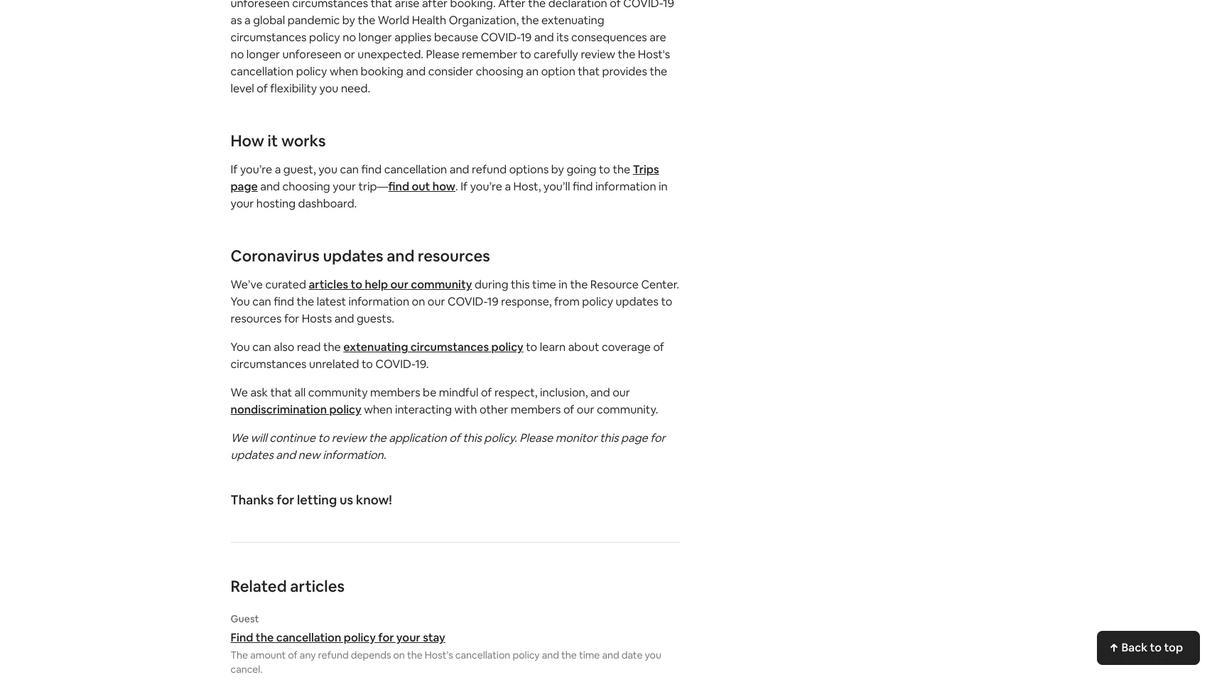 Task type: vqa. For each thing, say whether or not it's contained in the screenshot.
cancellation to the middle
yes



Task type: describe. For each thing, give the bounding box(es) containing it.
how it works
[[231, 131, 326, 151]]

information inside during this time in the resource center. you can find the latest information on our covid-19 response, from policy updates to resources for hosts and guests.
[[349, 294, 410, 309]]

1 horizontal spatial circumstances
[[411, 340, 489, 355]]

find up trip— at top
[[361, 162, 382, 177]]

0 vertical spatial cancellation
[[384, 162, 447, 177]]

19.
[[415, 357, 429, 372]]

trips page link
[[231, 162, 659, 194]]

. if you're a host, you'll find information in your hosting dashboard.
[[231, 179, 668, 211]]

when
[[364, 402, 393, 417]]

nondiscrimination policy link
[[231, 402, 362, 417]]

related articles
[[231, 577, 345, 596]]

you inside the guest find the cancellation policy for your stay the amount of any refund depends on the host's cancellation policy and the time and date you cancel.
[[645, 649, 662, 662]]

find out how link
[[388, 179, 456, 194]]

any
[[300, 649, 316, 662]]

us
[[340, 492, 353, 508]]

new
[[298, 448, 320, 463]]

0 horizontal spatial if
[[231, 162, 238, 177]]

coverage
[[602, 340, 651, 355]]

1 horizontal spatial resources
[[418, 246, 490, 266]]

trips
[[633, 162, 659, 177]]

help
[[365, 277, 388, 292]]

policy inside we ask that all community members be mindful of respect, inclusion, and our nondiscrimination policy when interacting with other members of our community.
[[329, 402, 362, 417]]

nondiscrimination
[[231, 402, 327, 417]]

host,
[[514, 179, 541, 194]]

coronavirus
[[231, 246, 320, 266]]

to inside button
[[1151, 640, 1162, 655]]

guests.
[[357, 311, 395, 326]]

0 vertical spatial your
[[333, 179, 356, 194]]

top
[[1165, 640, 1184, 655]]

find left out at top left
[[388, 179, 409, 194]]

back to top button
[[1098, 631, 1201, 665]]

you inside during this time in the resource center. you can find the latest information on our covid-19 response, from policy updates to resources for hosts and guests.
[[231, 294, 250, 309]]

and inside we will continue to review the application of this policy. please monitor this page for updates and new information.
[[276, 448, 296, 463]]

0 vertical spatial articles
[[309, 277, 348, 292]]

0 vertical spatial you
[[319, 162, 338, 177]]

works
[[281, 131, 326, 151]]

resources inside during this time in the resource center. you can find the latest information on our covid-19 response, from policy updates to resources for hosts and guests.
[[231, 311, 282, 326]]

find the cancellation policy for your stay element
[[231, 613, 680, 677]]

latest
[[317, 294, 346, 309]]

choosing
[[283, 179, 330, 194]]

curated
[[265, 277, 306, 292]]

we ask that all community members be mindful of respect, inclusion, and our nondiscrimination policy when interacting with other members of our community.
[[231, 385, 659, 417]]

2 vertical spatial can
[[253, 340, 271, 355]]

articles to help our community link
[[309, 277, 472, 292]]

the
[[231, 649, 248, 662]]

out
[[412, 179, 430, 194]]

find
[[231, 631, 253, 645]]

and choosing your trip— find out how
[[258, 179, 456, 194]]

will
[[251, 431, 267, 446]]

0 vertical spatial community
[[411, 277, 472, 292]]

time inside the guest find the cancellation policy for your stay the amount of any refund depends on the host's cancellation policy and the time and date you cancel.
[[579, 649, 600, 662]]

a inside . if you're a host, you'll find information in your hosting dashboard.
[[505, 179, 511, 194]]

inclusion,
[[540, 385, 588, 400]]

during this time in the resource center. you can find the latest information on our covid-19 response, from policy updates to resources for hosts and guests.
[[231, 277, 680, 326]]

letting
[[297, 492, 337, 508]]

our right help on the top
[[391, 277, 409, 292]]

community inside we ask that all community members be mindful of respect, inclusion, and our nondiscrimination policy when interacting with other members of our community.
[[308, 385, 368, 400]]

19
[[487, 294, 499, 309]]

2 you from the top
[[231, 340, 250, 355]]

monitor
[[556, 431, 597, 446]]

our down inclusion, at the bottom
[[577, 402, 595, 417]]

for inside we will continue to review the application of this policy. please monitor this page for updates and new information.
[[651, 431, 666, 446]]

hosting
[[256, 196, 296, 211]]

covid- inside during this time in the resource center. you can find the latest information on our covid-19 response, from policy updates to resources for hosts and guests.
[[448, 294, 488, 309]]

circumstances inside to learn about coverage of circumstances unrelated to covid-19.
[[231, 357, 307, 372]]

to learn about coverage of circumstances unrelated to covid-19.
[[231, 340, 665, 372]]

date
[[622, 649, 643, 662]]

cancel.
[[231, 663, 263, 676]]

all
[[295, 385, 306, 400]]

2 horizontal spatial this
[[600, 431, 619, 446]]

continue
[[270, 431, 316, 446]]

you can also read the extenuating circumstances policy
[[231, 340, 524, 355]]

the inside we will continue to review the application of this policy. please monitor this page for updates and new information.
[[369, 431, 387, 446]]

response,
[[501, 294, 552, 309]]

how
[[231, 131, 264, 151]]

of down inclusion, at the bottom
[[564, 402, 575, 417]]

1 vertical spatial members
[[511, 402, 561, 417]]

the up the hosts
[[297, 294, 314, 309]]

hosts
[[302, 311, 332, 326]]

guest,
[[284, 162, 316, 177]]

we've
[[231, 277, 263, 292]]

how
[[433, 179, 456, 194]]

back
[[1122, 640, 1148, 655]]

we've curated articles to help our community
[[231, 277, 472, 292]]

covid- inside to learn about coverage of circumstances unrelated to covid-19.
[[376, 357, 415, 372]]

information.
[[323, 448, 386, 463]]

for inside during this time in the resource center. you can find the latest information on our covid-19 response, from policy updates to resources for hosts and guests.
[[284, 311, 299, 326]]

going
[[567, 162, 597, 177]]

your inside the guest find the cancellation policy for your stay the amount of any refund depends on the host's cancellation policy and the time and date you cancel.
[[397, 631, 421, 645]]

in inside during this time in the resource center. you can find the latest information on our covid-19 response, from policy updates to resources for hosts and guests.
[[559, 277, 568, 292]]

know!
[[356, 492, 392, 508]]

with
[[455, 402, 477, 417]]

interacting
[[395, 402, 452, 417]]

0 vertical spatial you're
[[240, 162, 272, 177]]

1 horizontal spatial updates
[[323, 246, 384, 266]]

we for we ask that all community members be mindful of respect, inclusion, and our nondiscrimination policy when interacting with other members of our community.
[[231, 385, 248, 400]]

mindful
[[439, 385, 479, 400]]

0 horizontal spatial cancellation
[[276, 631, 341, 645]]

options
[[509, 162, 549, 177]]

community.
[[597, 402, 659, 417]]

thanks
[[231, 492, 274, 508]]



Task type: locate. For each thing, give the bounding box(es) containing it.
0 horizontal spatial members
[[370, 385, 421, 400]]

1 vertical spatial in
[[559, 277, 568, 292]]

1 vertical spatial circumstances
[[231, 357, 307, 372]]

and inside we ask that all community members be mindful of respect, inclusion, and our nondiscrimination policy when interacting with other members of our community.
[[591, 385, 610, 400]]

we inside we ask that all community members be mindful of respect, inclusion, and our nondiscrimination policy when interacting with other members of our community.
[[231, 385, 248, 400]]

trips page
[[231, 162, 659, 194]]

page inside we will continue to review the application of this policy. please monitor this page for updates and new information.
[[621, 431, 648, 446]]

guest
[[231, 613, 259, 626]]

depends
[[351, 649, 391, 662]]

0 horizontal spatial on
[[393, 649, 405, 662]]

0 horizontal spatial time
[[533, 277, 556, 292]]

we will continue to review the application of this policy. please monitor this page for updates and new information.
[[231, 431, 666, 463]]

0 horizontal spatial page
[[231, 179, 258, 194]]

center.
[[642, 277, 680, 292]]

on down "articles to help our community" link
[[412, 294, 425, 309]]

0 vertical spatial page
[[231, 179, 258, 194]]

if you're a guest, you can find cancellation and refund options by going to the
[[231, 162, 633, 177]]

during
[[475, 277, 509, 292]]

if inside . if you're a host, you'll find information in your hosting dashboard.
[[461, 179, 468, 194]]

1 horizontal spatial cancellation
[[384, 162, 447, 177]]

thanks for letting us know!
[[231, 492, 392, 508]]

extenuating
[[344, 340, 408, 355]]

information down help on the top
[[349, 294, 410, 309]]

our inside during this time in the resource center. you can find the latest information on our covid-19 response, from policy updates to resources for hosts and guests.
[[428, 294, 445, 309]]

your up dashboard.
[[333, 179, 356, 194]]

unrelated
[[309, 357, 359, 372]]

2 horizontal spatial updates
[[616, 294, 659, 309]]

this left policy.
[[463, 431, 482, 446]]

can
[[340, 162, 359, 177], [253, 294, 271, 309], [253, 340, 271, 355]]

we inside we will continue to review the application of this policy. please monitor this page for updates and new information.
[[231, 431, 248, 446]]

resources down we've on the left of the page
[[231, 311, 282, 326]]

cancellation
[[384, 162, 447, 177], [276, 631, 341, 645], [456, 649, 511, 662]]

0 vertical spatial information
[[596, 179, 657, 194]]

1 horizontal spatial page
[[621, 431, 648, 446]]

on inside the guest find the cancellation policy for your stay the amount of any refund depends on the host's cancellation policy and the time and date you cancel.
[[393, 649, 405, 662]]

1 vertical spatial you
[[231, 340, 250, 355]]

your left "stay"
[[397, 631, 421, 645]]

application
[[389, 431, 447, 446]]

1 vertical spatial a
[[505, 179, 511, 194]]

review
[[332, 431, 366, 446]]

a left guest, on the left top
[[275, 162, 281, 177]]

you right date
[[645, 649, 662, 662]]

find inside during this time in the resource center. you can find the latest information on our covid-19 response, from policy updates to resources for hosts and guests.
[[274, 294, 294, 309]]

on
[[412, 294, 425, 309], [393, 649, 405, 662]]

to inside during this time in the resource center. you can find the latest information on our covid-19 response, from policy updates to resources for hosts and guests.
[[661, 294, 673, 309]]

1 horizontal spatial covid-
[[448, 294, 488, 309]]

on inside during this time in the resource center. you can find the latest information on our covid-19 response, from policy updates to resources for hosts and guests.
[[412, 294, 425, 309]]

in
[[659, 179, 668, 194], [559, 277, 568, 292]]

you'll
[[544, 179, 570, 194]]

1 horizontal spatial community
[[411, 277, 472, 292]]

you up the choosing
[[319, 162, 338, 177]]

you down we've on the left of the page
[[231, 294, 250, 309]]

you left also
[[231, 340, 250, 355]]

information inside . if you're a host, you'll find information in your hosting dashboard.
[[596, 179, 657, 194]]

2 we from the top
[[231, 431, 248, 446]]

updates inside during this time in the resource center. you can find the latest information on our covid-19 response, from policy updates to resources for hosts and guests.
[[616, 294, 659, 309]]

0 vertical spatial you
[[231, 294, 250, 309]]

2 horizontal spatial cancellation
[[456, 649, 511, 662]]

1 horizontal spatial in
[[659, 179, 668, 194]]

page up hosting
[[231, 179, 258, 194]]

can down we've on the left of the page
[[253, 294, 271, 309]]

resources
[[418, 246, 490, 266], [231, 311, 282, 326]]

1 vertical spatial community
[[308, 385, 368, 400]]

0 vertical spatial resources
[[418, 246, 490, 266]]

community left during
[[411, 277, 472, 292]]

0 vertical spatial we
[[231, 385, 248, 400]]

the up 'unrelated'
[[323, 340, 341, 355]]

2 horizontal spatial your
[[397, 631, 421, 645]]

1 you from the top
[[231, 294, 250, 309]]

of up other
[[481, 385, 492, 400]]

0 horizontal spatial community
[[308, 385, 368, 400]]

cancellation down 'find the cancellation policy for your stay' link
[[456, 649, 511, 662]]

your inside . if you're a host, you'll find information in your hosting dashboard.
[[231, 196, 254, 211]]

ask
[[251, 385, 268, 400]]

0 vertical spatial on
[[412, 294, 425, 309]]

updates
[[323, 246, 384, 266], [616, 294, 659, 309], [231, 448, 274, 463]]

1 vertical spatial updates
[[616, 294, 659, 309]]

find inside . if you're a host, you'll find information in your hosting dashboard.
[[573, 179, 593, 194]]

1 vertical spatial information
[[349, 294, 410, 309]]

in up from
[[559, 277, 568, 292]]

our up community.
[[613, 385, 630, 400]]

respect,
[[495, 385, 538, 400]]

0 horizontal spatial you
[[319, 162, 338, 177]]

this right monitor
[[600, 431, 619, 446]]

you're down how
[[240, 162, 272, 177]]

1 horizontal spatial refund
[[472, 162, 507, 177]]

our
[[391, 277, 409, 292], [428, 294, 445, 309], [613, 385, 630, 400], [577, 402, 595, 417]]

.
[[456, 179, 458, 194]]

we left ask
[[231, 385, 248, 400]]

0 horizontal spatial updates
[[231, 448, 274, 463]]

you're inside . if you're a host, you'll find information in your hosting dashboard.
[[470, 179, 503, 194]]

1 vertical spatial time
[[579, 649, 600, 662]]

host's
[[425, 649, 453, 662]]

0 horizontal spatial covid-
[[376, 357, 415, 372]]

refund inside the guest find the cancellation policy for your stay the amount of any refund depends on the host's cancellation policy and the time and date you cancel.
[[318, 649, 349, 662]]

0 horizontal spatial you're
[[240, 162, 272, 177]]

that
[[270, 385, 292, 400]]

0 horizontal spatial a
[[275, 162, 281, 177]]

learn
[[540, 340, 566, 355]]

articles right related
[[290, 577, 345, 596]]

it
[[268, 131, 278, 151]]

a
[[275, 162, 281, 177], [505, 179, 511, 194]]

0 horizontal spatial information
[[349, 294, 410, 309]]

the up amount
[[256, 631, 274, 645]]

find down curated
[[274, 294, 294, 309]]

1 horizontal spatial a
[[505, 179, 511, 194]]

refund right any
[[318, 649, 349, 662]]

page down community.
[[621, 431, 648, 446]]

we left 'will'
[[231, 431, 248, 446]]

of
[[654, 340, 665, 355], [481, 385, 492, 400], [564, 402, 575, 417], [449, 431, 460, 446], [288, 649, 298, 662]]

time
[[533, 277, 556, 292], [579, 649, 600, 662]]

for down community.
[[651, 431, 666, 446]]

this inside during this time in the resource center. you can find the latest information on our covid-19 response, from policy updates to resources for hosts and guests.
[[511, 277, 530, 292]]

you're right .
[[470, 179, 503, 194]]

1 horizontal spatial if
[[461, 179, 468, 194]]

of left any
[[288, 649, 298, 662]]

circumstances down also
[[231, 357, 307, 372]]

2 vertical spatial cancellation
[[456, 649, 511, 662]]

to
[[599, 162, 611, 177], [351, 277, 363, 292], [661, 294, 673, 309], [526, 340, 538, 355], [362, 357, 373, 372], [318, 431, 329, 446], [1151, 640, 1162, 655]]

find
[[361, 162, 382, 177], [388, 179, 409, 194], [573, 179, 593, 194], [274, 294, 294, 309]]

1 horizontal spatial you're
[[470, 179, 503, 194]]

policy
[[582, 294, 614, 309], [492, 340, 524, 355], [329, 402, 362, 417], [344, 631, 376, 645], [513, 649, 540, 662]]

1 horizontal spatial time
[[579, 649, 600, 662]]

for up depends
[[378, 631, 394, 645]]

1 vertical spatial resources
[[231, 311, 282, 326]]

1 we from the top
[[231, 385, 248, 400]]

the down when
[[369, 431, 387, 446]]

policy inside during this time in the resource center. you can find the latest information on our covid-19 response, from policy updates to resources for hosts and guests.
[[582, 294, 614, 309]]

circumstances up 19.
[[411, 340, 489, 355]]

you're
[[240, 162, 272, 177], [470, 179, 503, 194]]

amount
[[250, 649, 286, 662]]

time inside during this time in the resource center. you can find the latest information on our covid-19 response, from policy updates to resources for hosts and guests.
[[533, 277, 556, 292]]

of inside the guest find the cancellation policy for your stay the amount of any refund depends on the host's cancellation policy and the time and date you cancel.
[[288, 649, 298, 662]]

the left host's
[[407, 649, 423, 662]]

page inside trips page
[[231, 179, 258, 194]]

of right coverage
[[654, 340, 665, 355]]

1 vertical spatial page
[[621, 431, 648, 446]]

of down with
[[449, 431, 460, 446]]

dashboard.
[[298, 196, 357, 211]]

stay
[[423, 631, 446, 645]]

please
[[520, 431, 553, 446]]

to down 'center.'
[[661, 294, 673, 309]]

on right depends
[[393, 649, 405, 662]]

information
[[596, 179, 657, 194], [349, 294, 410, 309]]

refund
[[472, 162, 507, 177], [318, 649, 349, 662]]

page
[[231, 179, 258, 194], [621, 431, 648, 446]]

find the cancellation policy for your stay link
[[231, 631, 680, 645]]

related
[[231, 577, 287, 596]]

1 vertical spatial can
[[253, 294, 271, 309]]

articles up latest
[[309, 277, 348, 292]]

members down the respect,
[[511, 402, 561, 417]]

and
[[450, 162, 470, 177], [260, 179, 280, 194], [387, 246, 415, 266], [335, 311, 354, 326], [591, 385, 610, 400], [276, 448, 296, 463], [542, 649, 559, 662], [602, 649, 620, 662]]

we for we will continue to review the application of this policy. please monitor this page for updates and new information.
[[231, 431, 248, 446]]

0 vertical spatial if
[[231, 162, 238, 177]]

and inside during this time in the resource center. you can find the latest information on our covid-19 response, from policy updates to resources for hosts and guests.
[[335, 311, 354, 326]]

1 vertical spatial you're
[[470, 179, 503, 194]]

0 horizontal spatial resources
[[231, 311, 282, 326]]

1 horizontal spatial this
[[511, 277, 530, 292]]

1 horizontal spatial members
[[511, 402, 561, 417]]

other
[[480, 402, 508, 417]]

the left trips
[[613, 162, 631, 177]]

if down how
[[231, 162, 238, 177]]

1 vertical spatial refund
[[318, 649, 349, 662]]

information down trips
[[596, 179, 657, 194]]

members up when
[[370, 385, 421, 400]]

coronavirus updates and resources
[[231, 246, 490, 266]]

2 vertical spatial your
[[397, 631, 421, 645]]

to right going
[[599, 162, 611, 177]]

read
[[297, 340, 321, 355]]

1 vertical spatial on
[[393, 649, 405, 662]]

time up response,
[[533, 277, 556, 292]]

from
[[555, 294, 580, 309]]

resources up during this time in the resource center. you can find the latest information on our covid-19 response, from policy updates to resources for hosts and guests.
[[418, 246, 490, 266]]

guest find the cancellation policy for your stay the amount of any refund depends on the host's cancellation policy and the time and date you cancel.
[[231, 613, 662, 676]]

can inside during this time in the resource center. you can find the latest information on our covid-19 response, from policy updates to resources for hosts and guests.
[[253, 294, 271, 309]]

our up extenuating circumstances policy link
[[428, 294, 445, 309]]

updates down resource
[[616, 294, 659, 309]]

you
[[319, 162, 338, 177], [645, 649, 662, 662]]

to left help on the top
[[351, 277, 363, 292]]

1 vertical spatial if
[[461, 179, 468, 194]]

0 vertical spatial updates
[[323, 246, 384, 266]]

to left top
[[1151, 640, 1162, 655]]

in down trips
[[659, 179, 668, 194]]

cancellation up out at top left
[[384, 162, 447, 177]]

your left hosting
[[231, 196, 254, 211]]

0 vertical spatial can
[[340, 162, 359, 177]]

the left date
[[562, 649, 577, 662]]

be
[[423, 385, 437, 400]]

cancellation up any
[[276, 631, 341, 645]]

0 vertical spatial covid-
[[448, 294, 488, 309]]

can left also
[[253, 340, 271, 355]]

also
[[274, 340, 295, 355]]

updates inside we will continue to review the application of this policy. please monitor this page for updates and new information.
[[231, 448, 274, 463]]

1 vertical spatial you
[[645, 649, 662, 662]]

0 horizontal spatial in
[[559, 277, 568, 292]]

refund left options
[[472, 162, 507, 177]]

to inside we will continue to review the application of this policy. please monitor this page for updates and new information.
[[318, 431, 329, 446]]

the up from
[[570, 277, 588, 292]]

resource
[[591, 277, 639, 292]]

trip—
[[359, 179, 388, 194]]

time left date
[[579, 649, 600, 662]]

0 horizontal spatial your
[[231, 196, 254, 211]]

1 vertical spatial cancellation
[[276, 631, 341, 645]]

for left the hosts
[[284, 311, 299, 326]]

of inside we will continue to review the application of this policy. please monitor this page for updates and new information.
[[449, 431, 460, 446]]

of inside to learn about coverage of circumstances unrelated to covid-19.
[[654, 340, 665, 355]]

0 horizontal spatial this
[[463, 431, 482, 446]]

policy.
[[484, 431, 517, 446]]

extenuating circumstances policy link
[[344, 340, 524, 355]]

0 vertical spatial in
[[659, 179, 668, 194]]

0 vertical spatial refund
[[472, 162, 507, 177]]

1 horizontal spatial information
[[596, 179, 657, 194]]

this
[[511, 277, 530, 292], [463, 431, 482, 446], [600, 431, 619, 446]]

0 horizontal spatial circumstances
[[231, 357, 307, 372]]

in inside . if you're a host, you'll find information in your hosting dashboard.
[[659, 179, 668, 194]]

1 horizontal spatial on
[[412, 294, 425, 309]]

updates up we've curated articles to help our community
[[323, 246, 384, 266]]

0 vertical spatial a
[[275, 162, 281, 177]]

to down extenuating at left
[[362, 357, 373, 372]]

for inside the guest find the cancellation policy for your stay the amount of any refund depends on the host's cancellation policy and the time and date you cancel.
[[378, 631, 394, 645]]

covid- down during
[[448, 294, 488, 309]]

2 vertical spatial updates
[[231, 448, 274, 463]]

1 vertical spatial covid-
[[376, 357, 415, 372]]

for left the letting
[[277, 492, 294, 508]]

you
[[231, 294, 250, 309], [231, 340, 250, 355]]

for
[[284, 311, 299, 326], [651, 431, 666, 446], [277, 492, 294, 508], [378, 631, 394, 645]]

1 horizontal spatial you
[[645, 649, 662, 662]]

if right .
[[461, 179, 468, 194]]

updates down 'will'
[[231, 448, 274, 463]]

0 horizontal spatial refund
[[318, 649, 349, 662]]

covid- down you can also read the extenuating circumstances policy
[[376, 357, 415, 372]]

0 vertical spatial members
[[370, 385, 421, 400]]

to left learn
[[526, 340, 538, 355]]

back to top
[[1122, 640, 1184, 655]]

by
[[551, 162, 564, 177]]

a left the host,
[[505, 179, 511, 194]]

0 vertical spatial time
[[533, 277, 556, 292]]

to up new
[[318, 431, 329, 446]]

can up and choosing your trip— find out how
[[340, 162, 359, 177]]

1 vertical spatial we
[[231, 431, 248, 446]]

find down going
[[573, 179, 593, 194]]

1 vertical spatial your
[[231, 196, 254, 211]]

the
[[613, 162, 631, 177], [570, 277, 588, 292], [297, 294, 314, 309], [323, 340, 341, 355], [369, 431, 387, 446], [256, 631, 274, 645], [407, 649, 423, 662], [562, 649, 577, 662]]

0 vertical spatial circumstances
[[411, 340, 489, 355]]

this up response,
[[511, 277, 530, 292]]

about
[[568, 340, 600, 355]]

if
[[231, 162, 238, 177], [461, 179, 468, 194]]

1 vertical spatial articles
[[290, 577, 345, 596]]

community down 'unrelated'
[[308, 385, 368, 400]]

1 horizontal spatial your
[[333, 179, 356, 194]]



